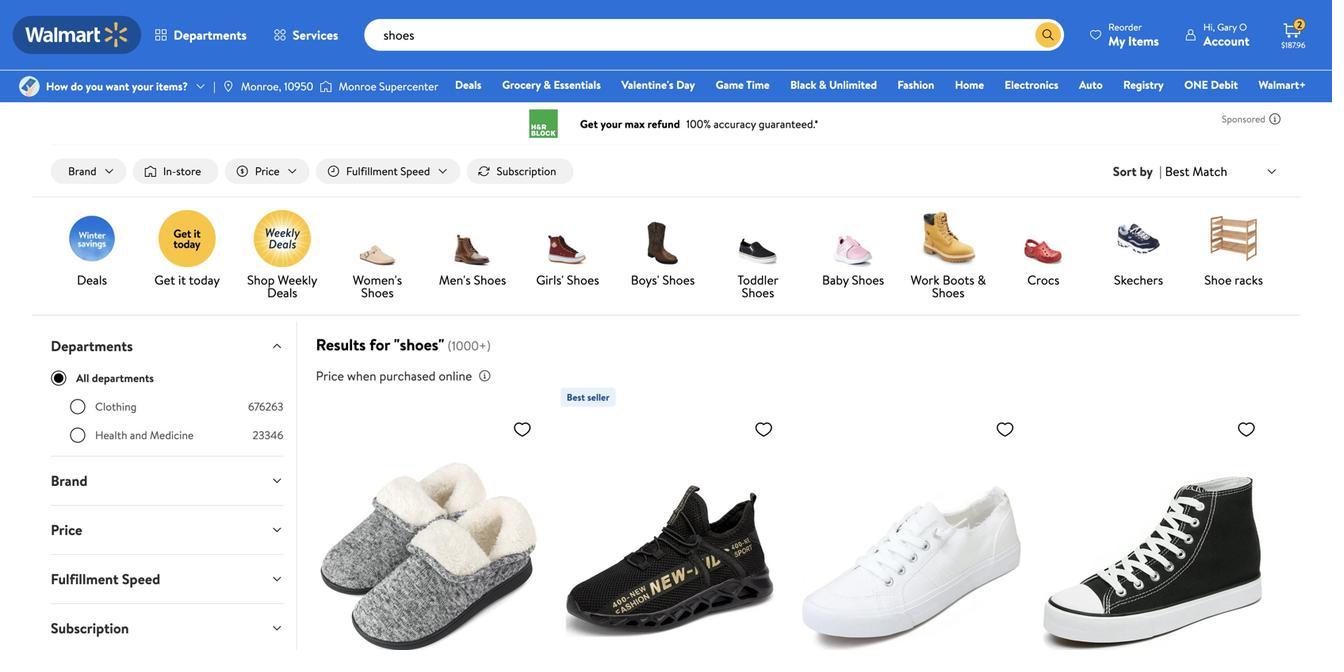 Task type: vqa. For each thing, say whether or not it's contained in the screenshot.
THE MATERIAL.
no



Task type: locate. For each thing, give the bounding box(es) containing it.
brand inside sort and filter section element
[[68, 163, 97, 179]]

items?
[[156, 79, 188, 94]]

fulfillment speed inside sort and filter section element
[[346, 163, 430, 179]]

shoes down toddler shoes image
[[742, 284, 775, 302]]

shoes right girls'
[[567, 271, 600, 289]]

fulfillment speed button up subscription dropdown button
[[38, 555, 296, 604]]

ad disclaimer and feedback image
[[1269, 113, 1282, 125]]

0 horizontal spatial fulfillment
[[51, 570, 119, 590]]

do
[[71, 79, 83, 94]]

best left seller
[[567, 391, 585, 404]]

0 vertical spatial deals link
[[448, 76, 489, 93]]

1 horizontal spatial deals link
[[448, 76, 489, 93]]

brand button
[[51, 159, 127, 184], [38, 457, 296, 505]]

brand
[[68, 163, 97, 179], [51, 471, 88, 491]]

weekly deals image
[[254, 210, 311, 267]]

price when purchased online
[[316, 367, 472, 385]]

speed inside fulfillment speed tab
[[122, 570, 160, 590]]

1 vertical spatial fulfillment speed
[[51, 570, 160, 590]]

best right by
[[1166, 163, 1190, 180]]

1 vertical spatial brand
[[51, 471, 88, 491]]

2 vertical spatial price
[[51, 520, 82, 540]]

brand button for results for "shoes"
[[51, 159, 127, 184]]

price button up weekly deals image
[[225, 159, 310, 184]]

1 vertical spatial departments button
[[38, 322, 296, 371]]

1 vertical spatial deals link
[[51, 210, 133, 290]]

0 vertical spatial price button
[[225, 159, 310, 184]]

how do you want your items?
[[46, 79, 188, 94]]

& inside work boots & shoes
[[978, 271, 987, 289]]

0 horizontal spatial price
[[51, 520, 82, 540]]

0 horizontal spatial  image
[[19, 76, 40, 97]]

shoes down work boots & shoes image
[[933, 284, 965, 302]]

shoes right baby
[[852, 271, 885, 289]]

all departments option group
[[70, 399, 284, 456]]

"shoes"
[[394, 334, 445, 356]]

grocery
[[502, 77, 541, 92]]

shoes for girls' shoes
[[567, 271, 600, 289]]

0 vertical spatial subscription
[[497, 163, 557, 179]]

 image for how do you want your items?
[[19, 76, 40, 97]]

1 horizontal spatial best
[[1166, 163, 1190, 180]]

girls'
[[536, 271, 564, 289]]

toddler shoes link
[[717, 210, 800, 302]]

hobibear kids sneakers for boys running shoes lightweight sport image
[[561, 413, 780, 651]]

& right black
[[819, 77, 827, 92]]

None radio
[[70, 399, 86, 415], [70, 428, 86, 444], [70, 399, 86, 415], [70, 428, 86, 444]]

health and medicine
[[95, 428, 194, 443]]

valentine's
[[622, 77, 674, 92]]

0 horizontal spatial deals link
[[51, 210, 133, 290]]

0 vertical spatial |
[[213, 79, 216, 94]]

 image right 10950
[[320, 79, 333, 94]]

departments up "all" in the left of the page
[[51, 336, 133, 356]]

speed up womens shoes image
[[401, 163, 430, 179]]

deals link for grocery & essentials link
[[448, 76, 489, 93]]

legal information image
[[479, 370, 491, 382]]

one debit
[[1185, 77, 1239, 92]]

subscription button
[[38, 605, 296, 651]]

work boots & shoes link
[[908, 210, 990, 302]]

fulfillment speed button up womens shoes image
[[316, 159, 460, 184]]

crocs
[[1028, 271, 1060, 289]]

departments button up items?
[[141, 16, 260, 54]]

price button up fulfillment speed tab at the bottom
[[38, 506, 296, 555]]

0 horizontal spatial speed
[[122, 570, 160, 590]]

0 vertical spatial best
[[1166, 163, 1190, 180]]

| right items?
[[213, 79, 216, 94]]

gary
[[1218, 20, 1238, 34]]

& right grocery
[[544, 77, 551, 92]]

1 vertical spatial |
[[1160, 163, 1162, 180]]

deals down weekly deals image
[[267, 284, 298, 302]]

0 vertical spatial fulfillment speed
[[346, 163, 430, 179]]

& for grocery
[[544, 77, 551, 92]]

brand button up shop winter savings image at the left of page
[[51, 159, 127, 184]]

speed up subscription dropdown button
[[122, 570, 160, 590]]

1 vertical spatial brand button
[[38, 457, 296, 505]]

add to favorites list, obtaom women's play fashion sneaker white comfortable walking shoes canvas slip on shoes(natural white us9) image
[[996, 420, 1015, 440]]

shoes inside the women's shoes
[[361, 284, 394, 302]]

10950
[[284, 79, 313, 94]]

health
[[95, 428, 127, 443]]

hi, gary o account
[[1204, 20, 1250, 50]]

results for "shoes" (1000+)
[[316, 334, 491, 356]]

shoes for boys' shoes
[[663, 271, 695, 289]]

add to favorites list, aomais women's high top sneakers fashion lace-up canvas casual shoes comfortable walking shoes (black us7) image
[[1238, 420, 1257, 440]]

walmart image
[[25, 22, 129, 48]]

in-store button
[[133, 159, 219, 184]]

baby shoes link
[[812, 210, 895, 290]]

deals link left grocery
[[448, 76, 489, 93]]

fulfillment
[[346, 163, 398, 179], [51, 570, 119, 590]]

0 vertical spatial brand
[[68, 163, 97, 179]]

1 horizontal spatial fulfillment speed button
[[316, 159, 460, 184]]

get it today link
[[146, 210, 228, 290]]

men's shoes
[[439, 271, 506, 289]]

skechers link
[[1098, 210, 1180, 290]]

1 vertical spatial best
[[567, 391, 585, 404]]

 image left 'how'
[[19, 76, 40, 97]]

mens shoes image
[[444, 210, 501, 267]]

departments up items?
[[174, 26, 247, 44]]

o
[[1240, 20, 1248, 34]]

get it today
[[154, 271, 220, 289]]

 image
[[222, 80, 235, 93]]

0 horizontal spatial best
[[567, 391, 585, 404]]

all departments
[[76, 371, 154, 386]]

crocs link
[[1003, 210, 1085, 290]]

toddler shoes
[[738, 271, 779, 302]]

shoes inside toddler shoes
[[742, 284, 775, 302]]

time
[[747, 77, 770, 92]]

| right by
[[1160, 163, 1162, 180]]

1 vertical spatial departments
[[51, 336, 133, 356]]

search icon image
[[1042, 29, 1055, 41]]

0 horizontal spatial &
[[544, 77, 551, 92]]

1 horizontal spatial price
[[255, 163, 280, 179]]

services
[[293, 26, 338, 44]]

subscription tab
[[38, 605, 296, 651]]

0 horizontal spatial departments
[[51, 336, 133, 356]]

0 horizontal spatial fulfillment speed button
[[38, 555, 296, 604]]

electronics link
[[998, 76, 1066, 93]]

1 horizontal spatial &
[[819, 77, 827, 92]]

& right boots
[[978, 271, 987, 289]]

0 vertical spatial brand button
[[51, 159, 127, 184]]

0 vertical spatial fulfillment speed button
[[316, 159, 460, 184]]

baby shoes image
[[825, 210, 882, 267]]

monroe, 10950
[[241, 79, 313, 94]]

items
[[1129, 32, 1160, 50]]

1 horizontal spatial  image
[[320, 79, 333, 94]]

departments
[[92, 371, 154, 386]]

sort and filter section element
[[32, 146, 1301, 197]]

1 horizontal spatial fulfillment speed
[[346, 163, 430, 179]]

2 horizontal spatial price
[[316, 367, 344, 385]]

speed
[[401, 163, 430, 179], [122, 570, 160, 590]]

1 vertical spatial subscription
[[51, 619, 129, 639]]

results
[[316, 334, 366, 356]]

home link
[[948, 76, 992, 93]]

subscription inside dropdown button
[[51, 619, 129, 639]]

how
[[46, 79, 68, 94]]

 image
[[19, 76, 40, 97], [320, 79, 333, 94]]

deals link left get
[[51, 210, 133, 290]]

essentials
[[554, 77, 601, 92]]

boys'
[[631, 271, 660, 289]]

1 horizontal spatial departments
[[174, 26, 247, 44]]

| inside sort and filter section element
[[1160, 163, 1162, 180]]

brand button down medicine
[[38, 457, 296, 505]]

0 horizontal spatial deals
[[77, 271, 107, 289]]

23346
[[253, 428, 284, 443]]

add to favorites list, hobibear kids sneakers for boys running shoes lightweight sport image
[[755, 420, 774, 440]]

boys' shoes link
[[622, 210, 704, 290]]

game
[[716, 77, 744, 92]]

deals
[[455, 77, 482, 92], [77, 271, 107, 289], [267, 284, 298, 302]]

medicine
[[150, 428, 194, 443]]

shoes right boys'
[[663, 271, 695, 289]]

departments inside "tab"
[[51, 336, 133, 356]]

one
[[1185, 77, 1209, 92]]

1 vertical spatial price
[[316, 367, 344, 385]]

0 vertical spatial fulfillment
[[346, 163, 398, 179]]

best match button
[[1162, 161, 1282, 182]]

1 horizontal spatial subscription
[[497, 163, 557, 179]]

best for best seller
[[567, 391, 585, 404]]

1 horizontal spatial speed
[[401, 163, 430, 179]]

clothing
[[95, 399, 137, 415]]

1 horizontal spatial deals
[[267, 284, 298, 302]]

shoes up for
[[361, 284, 394, 302]]

0 horizontal spatial |
[[213, 79, 216, 94]]

0 horizontal spatial subscription
[[51, 619, 129, 639]]

1 vertical spatial fulfillment
[[51, 570, 119, 590]]

1 horizontal spatial fulfillment
[[346, 163, 398, 179]]

fulfillment speed
[[346, 163, 430, 179], [51, 570, 160, 590]]

debit
[[1211, 77, 1239, 92]]

1 horizontal spatial |
[[1160, 163, 1162, 180]]

fulfillment speed up womens shoes image
[[346, 163, 430, 179]]

2 horizontal spatial &
[[978, 271, 987, 289]]

fulfillment speed button
[[316, 159, 460, 184], [38, 555, 296, 604]]

store
[[176, 163, 201, 179]]

0 vertical spatial speed
[[401, 163, 430, 179]]

1 vertical spatial speed
[[122, 570, 160, 590]]

get
[[154, 271, 175, 289]]

black
[[791, 77, 817, 92]]

baby
[[823, 271, 849, 289]]

0 vertical spatial price
[[255, 163, 280, 179]]

shoes right men's
[[474, 271, 506, 289]]

departments button down get
[[38, 322, 296, 371]]

deals inside shop weekly deals
[[267, 284, 298, 302]]

women's
[[353, 271, 402, 289]]

shoes
[[474, 271, 506, 289], [567, 271, 600, 289], [663, 271, 695, 289], [852, 271, 885, 289], [361, 284, 394, 302], [742, 284, 775, 302], [933, 284, 965, 302]]

0 horizontal spatial fulfillment speed
[[51, 570, 160, 590]]

women's shoes link
[[336, 210, 419, 302]]

account
[[1204, 32, 1250, 50]]

best for best match
[[1166, 163, 1190, 180]]

valentine's day
[[622, 77, 695, 92]]

price inside sort and filter section element
[[255, 163, 280, 179]]

fulfillment speed up subscription dropdown button
[[51, 570, 160, 590]]

shoes for women's shoes
[[361, 284, 394, 302]]

my
[[1109, 32, 1126, 50]]

deals left grocery
[[455, 77, 482, 92]]

best inside dropdown button
[[1166, 163, 1190, 180]]

fulfillment speed inside tab
[[51, 570, 160, 590]]

home
[[955, 77, 985, 92]]

all
[[76, 371, 89, 386]]

deals down shop winter savings image at the left of page
[[77, 271, 107, 289]]

and
[[130, 428, 147, 443]]

seller
[[588, 391, 610, 404]]

brand inside tab
[[51, 471, 88, 491]]

$187.96
[[1282, 40, 1306, 50]]



Task type: describe. For each thing, give the bounding box(es) containing it.
one debit link
[[1178, 76, 1246, 93]]

match
[[1193, 163, 1228, 180]]

crocs image
[[1015, 210, 1073, 267]]

fashion link
[[891, 76, 942, 93]]

when
[[347, 367, 377, 385]]

women's shoes
[[353, 271, 402, 302]]

(1000+)
[[448, 337, 491, 355]]

girls' shoes link
[[527, 210, 609, 290]]

work boots & shoes image
[[920, 210, 977, 267]]

girls shoes image
[[539, 210, 597, 267]]

monroe,
[[241, 79, 282, 94]]

2 horizontal spatial deals
[[455, 77, 482, 92]]

your
[[132, 79, 153, 94]]

supercenter
[[379, 79, 439, 94]]

grocery & essentials
[[502, 77, 601, 92]]

walmart+
[[1259, 77, 1307, 92]]

toddler
[[738, 271, 779, 289]]

get it today image
[[159, 210, 216, 267]]

girls' shoes
[[536, 271, 600, 289]]

sort
[[1114, 163, 1137, 180]]

toddler shoes image
[[730, 210, 787, 267]]

for
[[370, 334, 390, 356]]

grocery & essentials link
[[495, 76, 608, 93]]

brand for price when purchased online
[[51, 471, 88, 491]]

unlimited
[[830, 77, 877, 92]]

skechers image
[[1111, 210, 1168, 267]]

1 vertical spatial price button
[[38, 506, 296, 555]]

sponsored
[[1223, 112, 1266, 126]]

game time link
[[709, 76, 777, 93]]

0 vertical spatial departments
[[174, 26, 247, 44]]

shop weekly deals link
[[241, 210, 324, 302]]

Search search field
[[365, 19, 1065, 51]]

purchased
[[380, 367, 436, 385]]

shoes for men's shoes
[[474, 271, 506, 289]]

day
[[677, 77, 695, 92]]

0 vertical spatial departments button
[[141, 16, 260, 54]]

best match
[[1166, 163, 1228, 180]]

auto
[[1080, 77, 1103, 92]]

in-
[[163, 163, 176, 179]]

fulfillment inside sort and filter section element
[[346, 163, 398, 179]]

shoes inside work boots & shoes
[[933, 284, 965, 302]]

vonmay women's fuzzy slippers boots memory foam booties house shoes indoor outdoor image
[[319, 413, 539, 651]]

brand tab
[[38, 457, 296, 505]]

& for black
[[819, 77, 827, 92]]

aomais women's high top sneakers fashion lace-up canvas casual shoes comfortable walking shoes (black us7) image
[[1044, 413, 1263, 651]]

reorder
[[1109, 20, 1143, 34]]

676263
[[248, 399, 284, 415]]

subscription button
[[467, 159, 574, 184]]

weekly
[[278, 271, 318, 289]]

Walmart Site-Wide search field
[[365, 19, 1065, 51]]

services button
[[260, 16, 352, 54]]

speed inside sort and filter section element
[[401, 163, 430, 179]]

men's
[[439, 271, 471, 289]]

shop
[[247, 271, 275, 289]]

All departments radio
[[51, 371, 67, 386]]

shop winter savings image
[[63, 210, 121, 267]]

monroe
[[339, 79, 377, 94]]

add to favorites list, vonmay women's fuzzy slippers boots memory foam booties house shoes indoor outdoor image
[[513, 420, 532, 440]]

in-store
[[163, 163, 201, 179]]

boys shoes image
[[635, 210, 692, 267]]

by
[[1140, 163, 1154, 180]]

want
[[106, 79, 129, 94]]

shoe racks image
[[1206, 210, 1263, 267]]

1 vertical spatial fulfillment speed button
[[38, 555, 296, 604]]

monroe supercenter
[[339, 79, 439, 94]]

price tab
[[38, 506, 296, 555]]

fulfillment speed tab
[[38, 555, 296, 604]]

 image for monroe supercenter
[[320, 79, 333, 94]]

boys' shoes
[[631, 271, 695, 289]]

men's shoes link
[[432, 210, 514, 290]]

brand for results for "shoes"
[[68, 163, 97, 179]]

reorder my items
[[1109, 20, 1160, 50]]

departments tab
[[38, 322, 296, 371]]

you
[[86, 79, 103, 94]]

shoes for toddler shoes
[[742, 284, 775, 302]]

work
[[911, 271, 940, 289]]

best seller
[[567, 391, 610, 404]]

obtaom women's play fashion sneaker white comfortable walking shoes canvas slip on shoes(natural white us9) image
[[802, 413, 1021, 651]]

racks
[[1235, 271, 1264, 289]]

shoes for baby shoes
[[852, 271, 885, 289]]

electronics
[[1005, 77, 1059, 92]]

womens shoes image
[[349, 210, 406, 267]]

online
[[439, 367, 472, 385]]

brand button for price when purchased online
[[38, 457, 296, 505]]

today
[[189, 271, 220, 289]]

price inside tab
[[51, 520, 82, 540]]

baby shoes
[[823, 271, 885, 289]]

valentine's day link
[[615, 76, 703, 93]]

shoe racks link
[[1193, 210, 1276, 290]]

shop weekly deals
[[247, 271, 318, 302]]

game time
[[716, 77, 770, 92]]

2
[[1298, 18, 1303, 31]]

boots
[[943, 271, 975, 289]]

fulfillment inside fulfillment speed tab
[[51, 570, 119, 590]]

deals link for get it today link
[[51, 210, 133, 290]]

subscription inside button
[[497, 163, 557, 179]]

it
[[178, 271, 186, 289]]

registry link
[[1117, 76, 1172, 93]]

skechers
[[1115, 271, 1164, 289]]

fashion
[[898, 77, 935, 92]]



